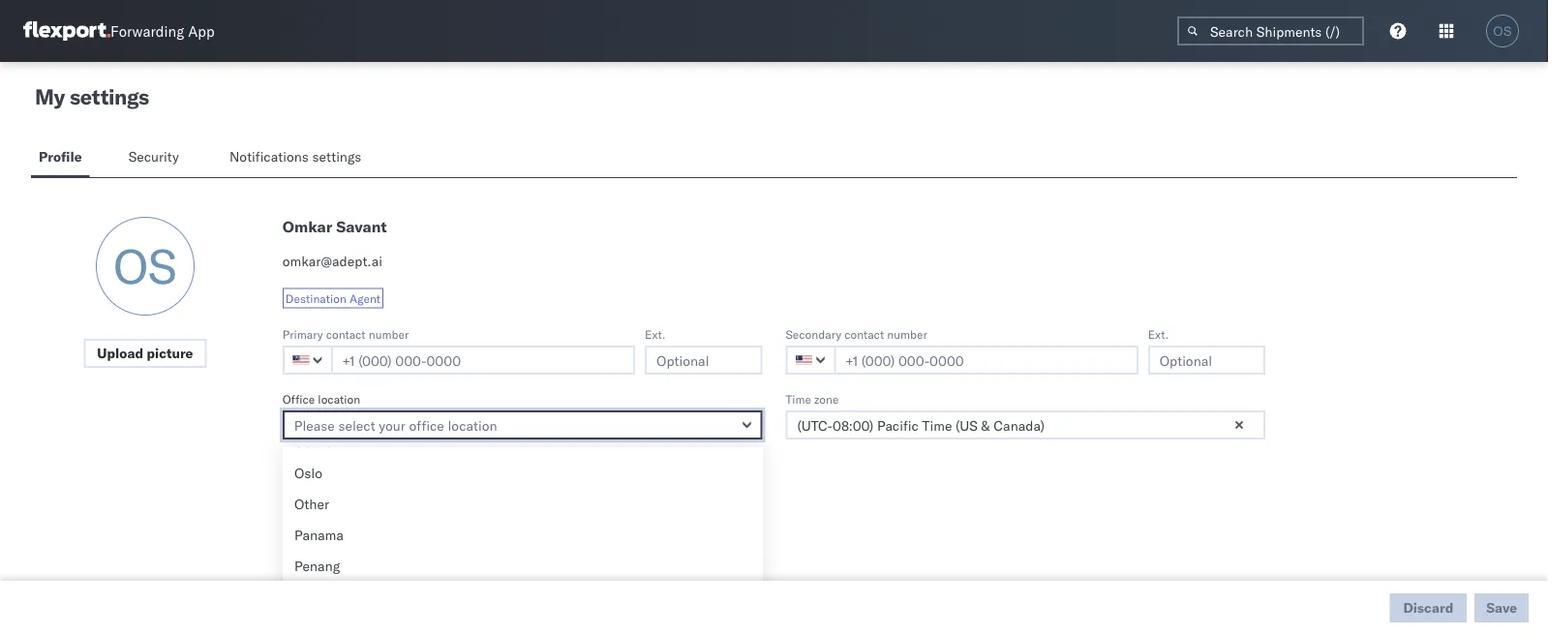 Task type: describe. For each thing, give the bounding box(es) containing it.
the
[[525, 574, 542, 588]]

secondary contact number
[[786, 327, 928, 341]]

picture
[[147, 345, 193, 362]]

job title
[[283, 457, 324, 471]]

flexport. image
[[23, 21, 110, 41]]

ext. for primary contact number
[[645, 327, 666, 341]]

to
[[441, 574, 452, 588]]

(UTC-08:00) Pacific Time (US & Canada) text field
[[786, 411, 1266, 440]]

upload
[[97, 345, 143, 362]]

security button
[[121, 139, 191, 177]]

primary
[[283, 327, 323, 341]]

osaka
[[294, 434, 333, 451]]

United States text field
[[786, 346, 836, 375]]

office inside the out of office the status will be shown next to your name in the messages.
[[324, 550, 362, 567]]

my
[[35, 83, 65, 110]]

location
[[318, 392, 360, 406]]

number for primary contact number
[[369, 327, 409, 341]]

notifications settings
[[229, 148, 362, 165]]

0 horizontal spatial os
[[113, 236, 177, 296]]

status
[[283, 522, 317, 536]]

title
[[303, 457, 324, 471]]

notifications
[[229, 148, 309, 165]]

app
[[188, 22, 215, 40]]

the
[[283, 574, 302, 588]]

security
[[128, 148, 179, 165]]

Please select your office location text field
[[283, 411, 763, 440]]

your
[[455, 574, 478, 588]]

upload picture
[[97, 345, 193, 362]]

time zone
[[786, 392, 839, 406]]

job
[[283, 457, 300, 471]]

+1 (000) 000-0000 telephone field for primary contact number
[[331, 346, 635, 375]]



Task type: vqa. For each thing, say whether or not it's contained in the screenshot.
studio apparel (36919) ; bookings test consignee (42785) ; vandelay west (14163)
no



Task type: locate. For each thing, give the bounding box(es) containing it.
1 horizontal spatial office
[[324, 550, 362, 567]]

next
[[415, 574, 438, 588]]

settings right notifications
[[312, 148, 362, 165]]

omkar savant
[[283, 217, 387, 236]]

os inside button
[[1494, 24, 1512, 38]]

1 horizontal spatial ext.
[[1148, 327, 1169, 341]]

contact right secondary
[[845, 327, 884, 341]]

0 horizontal spatial number
[[369, 327, 409, 341]]

+1 (000) 000-0000 telephone field up please select your office location text box
[[331, 346, 635, 375]]

in
[[512, 574, 522, 588]]

Optional telephone field
[[645, 346, 763, 375]]

0 vertical spatial os
[[1494, 24, 1512, 38]]

contact down destination agent
[[326, 327, 366, 341]]

omkar
[[283, 217, 332, 236]]

other
[[294, 496, 329, 513]]

1 vertical spatial office
[[324, 550, 362, 567]]

0 horizontal spatial settings
[[70, 83, 149, 110]]

0 vertical spatial office
[[283, 392, 315, 406]]

number right secondary
[[887, 327, 928, 341]]

shown
[[378, 574, 412, 588]]

0 horizontal spatial +1 (000) 000-0000 telephone field
[[331, 346, 635, 375]]

settings
[[70, 83, 149, 110], [312, 148, 362, 165]]

zone
[[815, 392, 839, 406]]

2 +1 (000) 000-0000 telephone field from the left
[[834, 346, 1139, 375]]

primary contact number
[[283, 327, 409, 341]]

1 horizontal spatial number
[[887, 327, 928, 341]]

secondary
[[786, 327, 842, 341]]

office up will
[[324, 550, 362, 567]]

destination agent
[[286, 291, 381, 306]]

1 horizontal spatial +1 (000) 000-0000 telephone field
[[834, 346, 1139, 375]]

ext. up optional phone field
[[1148, 327, 1169, 341]]

0 vertical spatial settings
[[70, 83, 149, 110]]

1 horizontal spatial contact
[[845, 327, 884, 341]]

Job title text field
[[283, 476, 763, 505]]

time
[[786, 392, 812, 406]]

0 horizontal spatial ext.
[[645, 327, 666, 341]]

+1 (000) 000-0000 telephone field up (utc-08:00) pacific time (us & canada) text box
[[834, 346, 1139, 375]]

settings right the my
[[70, 83, 149, 110]]

office
[[283, 392, 315, 406], [324, 550, 362, 567]]

2 ext. from the left
[[1148, 327, 1169, 341]]

0 horizontal spatial office
[[283, 392, 315, 406]]

ext.
[[645, 327, 666, 341], [1148, 327, 1169, 341]]

contact for secondary
[[845, 327, 884, 341]]

oslo
[[294, 465, 323, 482]]

1 vertical spatial settings
[[312, 148, 362, 165]]

omkar@adept.ai
[[283, 253, 382, 270]]

2 contact from the left
[[845, 327, 884, 341]]

1 +1 (000) 000-0000 telephone field from the left
[[331, 346, 635, 375]]

+1 (000) 000-0000 telephone field for secondary contact number
[[834, 346, 1139, 375]]

forwarding
[[110, 22, 184, 40]]

1 horizontal spatial settings
[[312, 148, 362, 165]]

profile button
[[31, 139, 90, 177]]

1 number from the left
[[369, 327, 409, 341]]

of
[[309, 550, 321, 567]]

profile
[[39, 148, 82, 165]]

settings for my settings
[[70, 83, 149, 110]]

0 horizontal spatial contact
[[326, 327, 366, 341]]

forwarding app link
[[23, 21, 215, 41]]

agent
[[350, 291, 381, 306]]

contact for primary
[[326, 327, 366, 341]]

savant
[[336, 217, 387, 236]]

os
[[1494, 24, 1512, 38], [113, 236, 177, 296]]

2 number from the left
[[887, 327, 928, 341]]

1 horizontal spatial os
[[1494, 24, 1512, 38]]

office down united states text field on the left bottom of page
[[283, 392, 315, 406]]

number for secondary contact number
[[887, 327, 928, 341]]

Search Shipments (/) text field
[[1178, 16, 1365, 46]]

1 ext. from the left
[[645, 327, 666, 341]]

number down the agent
[[369, 327, 409, 341]]

ext. for secondary contact number
[[1148, 327, 1169, 341]]

1 vertical spatial os
[[113, 236, 177, 296]]

1 contact from the left
[[326, 327, 366, 341]]

status
[[305, 574, 338, 588]]

out of office the status will be shown next to your name in the messages.
[[283, 550, 601, 588]]

messages.
[[545, 574, 601, 588]]

panama
[[294, 527, 344, 544]]

be
[[362, 574, 375, 588]]

penang
[[294, 558, 340, 575]]

+1 (000) 000-0000 telephone field
[[331, 346, 635, 375], [834, 346, 1139, 375]]

notifications settings button
[[222, 139, 378, 177]]

Optional telephone field
[[1148, 346, 1266, 375]]

number
[[369, 327, 409, 341], [887, 327, 928, 341]]

destination
[[286, 291, 347, 306]]

out
[[283, 550, 305, 567]]

upload picture button
[[84, 339, 207, 368]]

settings inside button
[[312, 148, 362, 165]]

ext. up optional telephone field
[[645, 327, 666, 341]]

will
[[341, 574, 359, 588]]

settings for notifications settings
[[312, 148, 362, 165]]

contact
[[326, 327, 366, 341], [845, 327, 884, 341]]

my settings
[[35, 83, 149, 110]]

office location
[[283, 392, 360, 406]]

United States text field
[[283, 346, 333, 375]]

name
[[481, 574, 509, 588]]

forwarding app
[[110, 22, 215, 40]]

os button
[[1481, 9, 1525, 53]]



